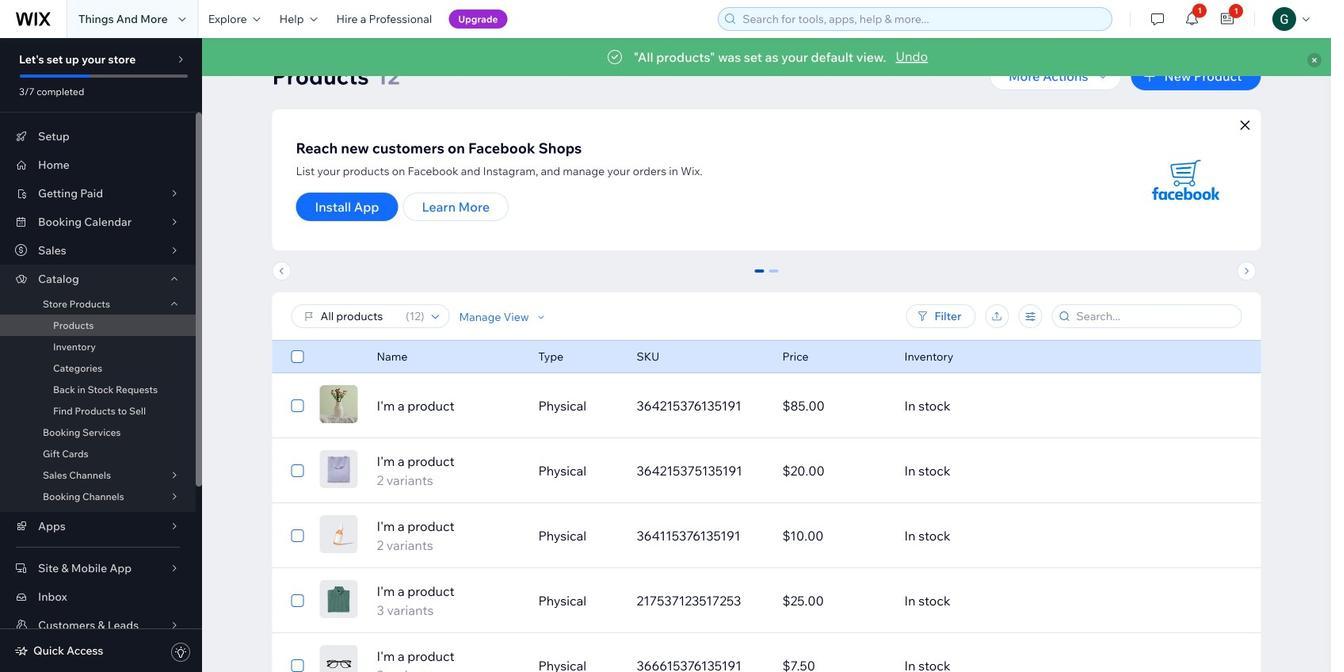Task type: locate. For each thing, give the bounding box(es) containing it.
alert
[[202, 38, 1332, 76]]

None checkbox
[[291, 347, 304, 366], [291, 396, 304, 415], [291, 461, 304, 480], [291, 526, 304, 545], [291, 591, 304, 610], [291, 656, 304, 672], [291, 347, 304, 366], [291, 396, 304, 415], [291, 461, 304, 480], [291, 526, 304, 545], [291, 591, 304, 610], [291, 656, 304, 672]]

sidebar element
[[0, 38, 202, 672]]

Search... field
[[1072, 305, 1237, 327]]

Unsaved view field
[[316, 305, 401, 327]]



Task type: vqa. For each thing, say whether or not it's contained in the screenshot.
middle Manager
no



Task type: describe. For each thing, give the bounding box(es) containing it.
Search for tools, apps, help & more... field
[[738, 8, 1108, 30]]

reach new customers on facebook shops image
[[1135, 128, 1238, 231]]



